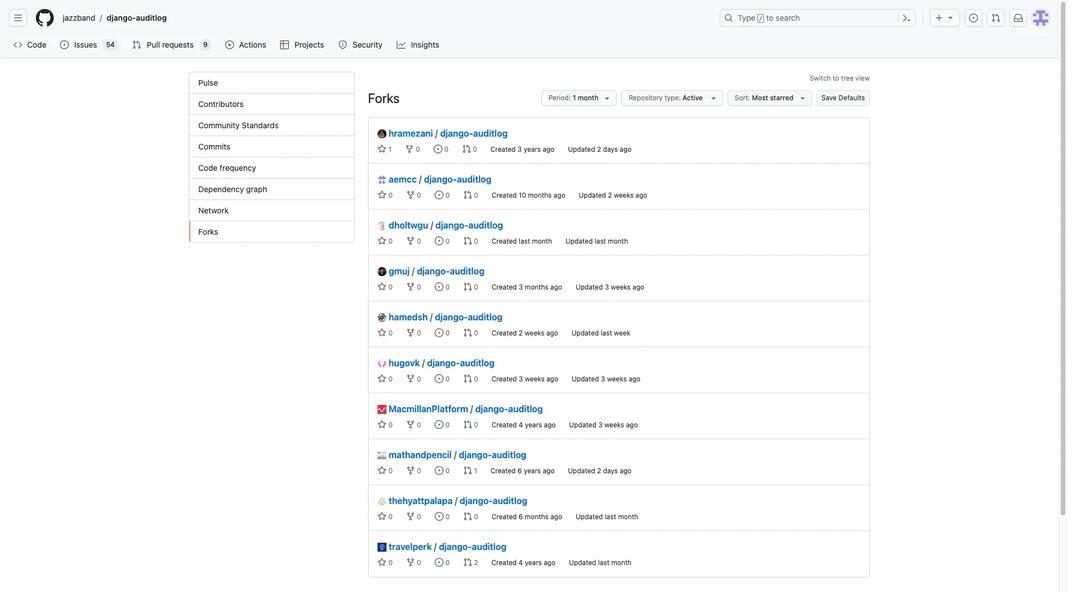 Task type: vqa. For each thing, say whether or not it's contained in the screenshot.


Task type: locate. For each thing, give the bounding box(es) containing it.
last for travelperk
[[598, 559, 610, 567]]

/ right hugovk
[[422, 358, 425, 368]]

/ django-auditlog for hugovk
[[422, 358, 495, 368]]

issue opened image
[[969, 13, 978, 22], [60, 40, 69, 49], [434, 145, 443, 154], [435, 236, 444, 245], [435, 328, 444, 337], [435, 374, 444, 383], [435, 420, 444, 429], [435, 466, 444, 475]]

django- up 54
[[107, 13, 136, 22]]

star image down @hramezani image
[[378, 145, 387, 154]]

days
[[603, 145, 618, 154], [603, 467, 618, 475]]

repo forked image down gmuj
[[406, 282, 415, 291]]

search
[[776, 13, 800, 22]]

1 created 4 years ago from the top
[[492, 421, 556, 429]]

months
[[528, 191, 552, 199], [525, 283, 549, 291], [525, 513, 549, 521]]

requests
[[162, 40, 194, 49]]

created up created 3 weeks ago
[[492, 329, 517, 337]]

created 4 years ago for travelperk
[[492, 559, 556, 567]]

updated 3 weeks ago
[[576, 283, 645, 291], [572, 375, 641, 383], [569, 421, 638, 429]]

4 star image from the top
[[378, 420, 387, 429]]

/ right gmuj
[[412, 266, 415, 276]]

@travelperk image
[[378, 543, 387, 552]]

1 horizontal spatial 1
[[472, 467, 477, 475]]

2 star image from the top
[[378, 328, 387, 337]]

updated 3 weeks ago for hugovk
[[572, 375, 641, 383]]

/ right the "hramezani"
[[435, 128, 438, 138]]

django-auditlog link for aemcc
[[424, 174, 492, 184]]

/ for aemcc
[[419, 174, 422, 184]]

/ right type
[[759, 15, 763, 22]]

created up "created 6 months ago"
[[491, 467, 516, 475]]

0 horizontal spatial 1 link
[[378, 145, 392, 154]]

4
[[519, 421, 523, 429], [519, 559, 523, 567]]

issues
[[74, 40, 97, 49]]

star image down @mathandpencil image
[[378, 466, 387, 475]]

forks inside insights element
[[198, 227, 218, 236]]

switch
[[810, 74, 831, 82]]

4 up created 6 years ago
[[519, 421, 523, 429]]

1 vertical spatial code
[[198, 163, 218, 173]]

@hramezani image
[[378, 129, 387, 138]]

0 horizontal spatial forks
[[198, 227, 218, 236]]

repo forked image down "travelperk"
[[406, 558, 415, 567]]

repo forked image down thehyattpalapa link
[[406, 512, 415, 521]]

4 repo forked image from the top
[[406, 466, 415, 475]]

ago
[[543, 145, 555, 154], [620, 145, 632, 154], [554, 191, 565, 199], [636, 191, 648, 199], [551, 283, 562, 291], [633, 283, 645, 291], [547, 329, 558, 337], [547, 375, 558, 383], [629, 375, 641, 383], [544, 421, 556, 429], [626, 421, 638, 429], [543, 467, 555, 475], [620, 467, 632, 475], [551, 513, 562, 521], [544, 559, 556, 567]]

week
[[614, 329, 631, 337]]

/
[[100, 13, 102, 23], [759, 15, 763, 22], [435, 128, 438, 138], [419, 174, 422, 184], [431, 220, 433, 230], [412, 266, 415, 276], [430, 312, 433, 322], [422, 358, 425, 368], [471, 404, 473, 414], [454, 450, 457, 460], [455, 496, 458, 506], [434, 542, 437, 552]]

created 3 months ago
[[492, 283, 562, 291]]

created for hramezani
[[491, 145, 516, 154]]

created down created 2 weeks ago
[[492, 375, 517, 383]]

1 vertical spatial 4
[[519, 559, 523, 567]]

created
[[491, 145, 516, 154], [492, 191, 517, 199], [492, 237, 517, 245], [492, 283, 517, 291], [492, 329, 517, 337], [492, 375, 517, 383], [492, 421, 517, 429], [491, 467, 516, 475], [492, 513, 517, 521], [492, 559, 517, 567]]

django- for macmillanplatform
[[475, 404, 508, 414]]

period:
[[549, 94, 571, 102]]

django- up created 6 years ago
[[459, 450, 492, 460]]

code link
[[9, 36, 51, 53]]

created right 2 link
[[492, 559, 517, 567]]

table image
[[280, 40, 289, 49]]

created for dholtwgu
[[492, 237, 517, 245]]

/ django-auditlog for hamedsh
[[430, 312, 503, 322]]

0 vertical spatial months
[[528, 191, 552, 199]]

auditlog for hamedsh
[[468, 312, 503, 322]]

issue opened image for macmillanplatform
[[435, 420, 444, 429]]

auditlog for macmillanplatform
[[508, 404, 543, 414]]

1 vertical spatial days
[[603, 467, 618, 475]]

updated for macmillanplatform
[[569, 421, 597, 429]]

years down "created 6 months ago"
[[525, 559, 542, 567]]

git pull request image for dholtwgu
[[463, 236, 472, 245]]

3 star image from the top
[[378, 282, 387, 291]]

sort:
[[735, 94, 750, 102]]

star image for dholtwgu
[[378, 236, 387, 245]]

0 vertical spatial updated last month
[[566, 237, 628, 245]]

0 link
[[405, 145, 420, 154], [434, 145, 449, 154], [462, 145, 477, 154], [378, 191, 393, 199], [406, 191, 421, 199], [435, 191, 450, 199], [463, 191, 478, 199], [378, 236, 393, 245], [406, 236, 421, 245], [435, 236, 450, 245], [463, 236, 478, 245], [378, 282, 393, 291], [406, 282, 421, 291], [435, 282, 450, 291], [463, 282, 478, 291], [378, 328, 393, 337], [406, 328, 421, 337], [435, 328, 450, 337], [463, 328, 478, 337], [378, 374, 393, 383], [406, 374, 421, 383], [435, 374, 450, 383], [463, 374, 478, 383], [378, 420, 393, 429], [406, 420, 421, 429], [435, 420, 450, 429], [463, 420, 478, 429], [378, 466, 393, 475], [406, 466, 421, 475], [435, 466, 450, 475], [378, 512, 393, 521], [406, 512, 421, 521], [435, 512, 450, 521], [463, 512, 478, 521], [378, 558, 393, 567], [406, 558, 421, 567], [435, 558, 450, 567]]

updated for travelperk
[[569, 559, 596, 567]]

2 issue opened image from the top
[[435, 282, 444, 291]]

django- up 2 link
[[439, 542, 472, 552]]

star image
[[378, 191, 387, 199], [378, 236, 387, 245], [378, 282, 387, 291], [378, 512, 387, 521]]

/ right the mathandpencil
[[454, 450, 457, 460]]

4 issue opened image from the top
[[435, 558, 444, 567]]

weeks for macmillanplatform
[[605, 421, 624, 429]]

2 created 4 years ago from the top
[[492, 559, 556, 567]]

/ for macmillanplatform
[[471, 404, 473, 414]]

network link
[[189, 200, 354, 221]]

repository type: active
[[629, 94, 705, 102]]

1 vertical spatial updated 2 days ago
[[568, 467, 632, 475]]

star image down @gmuj icon
[[378, 282, 387, 291]]

star image for gmuj
[[378, 282, 387, 291]]

repo forked image down hugovk
[[406, 374, 415, 383]]

0
[[414, 145, 420, 154], [443, 145, 449, 154], [471, 145, 477, 154], [387, 191, 393, 199], [415, 191, 421, 199], [444, 191, 450, 199], [472, 191, 478, 199], [387, 237, 393, 245], [415, 237, 421, 245], [444, 237, 450, 245], [472, 237, 478, 245], [387, 283, 393, 291], [415, 283, 421, 291], [444, 283, 450, 291], [472, 283, 478, 291], [387, 329, 393, 337], [415, 329, 421, 337], [444, 329, 450, 337], [472, 329, 478, 337], [387, 375, 393, 383], [415, 375, 421, 383], [444, 375, 450, 383], [472, 375, 478, 383], [387, 421, 393, 429], [415, 421, 421, 429], [444, 421, 450, 429], [472, 421, 478, 429], [387, 467, 393, 475], [415, 467, 421, 475], [444, 467, 450, 475], [387, 513, 393, 521], [415, 513, 421, 521], [444, 513, 450, 521], [472, 513, 478, 521], [387, 559, 393, 567], [415, 559, 421, 567], [444, 559, 450, 567]]

/ right 'jazzband'
[[100, 13, 102, 23]]

forks down network
[[198, 227, 218, 236]]

dholtwgu
[[389, 220, 428, 230]]

django- down created 3 weeks ago
[[475, 404, 508, 414]]

1 vertical spatial 1 link
[[463, 466, 477, 475]]

notifications image
[[1014, 13, 1023, 22]]

0 vertical spatial updated 3 weeks ago
[[576, 283, 645, 291]]

django- for dholtwgu
[[436, 220, 469, 230]]

created up created 10 months ago
[[491, 145, 516, 154]]

3 repo forked image from the top
[[406, 420, 415, 429]]

hamedsh
[[389, 312, 428, 322]]

1 horizontal spatial 1 link
[[463, 466, 477, 475]]

repo forked image down hamedsh
[[406, 328, 415, 337]]

repo forked image for aemcc
[[406, 191, 415, 199]]

last
[[519, 237, 530, 245], [595, 237, 606, 245], [601, 329, 612, 337], [605, 513, 616, 521], [598, 559, 610, 567]]

4 down "created 6 months ago"
[[519, 559, 523, 567]]

created left 10
[[492, 191, 517, 199]]

django- right hugovk
[[427, 358, 460, 368]]

6 up "created 6 months ago"
[[518, 467, 522, 475]]

created for hamedsh
[[492, 329, 517, 337]]

created for thehyattpalapa
[[492, 513, 517, 521]]

1 link
[[378, 145, 392, 154], [463, 466, 477, 475]]

repo forked image down macmillanplatform link
[[406, 420, 415, 429]]

code down commits
[[198, 163, 218, 173]]

to
[[767, 13, 774, 22], [833, 74, 839, 82]]

1 horizontal spatial triangle down image
[[798, 94, 807, 103]]

1 vertical spatial updated last month
[[576, 513, 638, 521]]

django- right hamedsh
[[435, 312, 468, 322]]

django- right gmuj
[[417, 266, 450, 276]]

/ right macmillanplatform
[[471, 404, 473, 414]]

switch to tree view
[[810, 74, 870, 82]]

hugovk link
[[378, 356, 420, 370]]

plus image
[[935, 13, 944, 22]]

updated for hamedsh
[[572, 329, 599, 337]]

travelperk
[[389, 542, 432, 552]]

1 horizontal spatial code
[[198, 163, 218, 173]]

0 vertical spatial created 4 years ago
[[492, 421, 556, 429]]

star image down the @dholtwgu icon
[[378, 236, 387, 245]]

standards
[[242, 120, 279, 130]]

/ for hramezani
[[435, 128, 438, 138]]

created 3 years ago
[[491, 145, 555, 154]]

code right the code image
[[27, 40, 46, 49]]

travelperk link
[[378, 540, 432, 554]]

frequency
[[220, 163, 256, 173]]

3
[[518, 145, 522, 154], [519, 283, 523, 291], [605, 283, 609, 291], [519, 375, 523, 383], [601, 375, 605, 383], [598, 421, 603, 429]]

shield image
[[338, 40, 347, 49]]

1 vertical spatial months
[[525, 283, 549, 291]]

months for thehyattpalapa
[[525, 513, 549, 521]]

1 vertical spatial 6
[[519, 513, 523, 521]]

2 horizontal spatial 1
[[573, 94, 576, 102]]

@macmillanplatform image
[[378, 405, 387, 414]]

created 4 years ago
[[492, 421, 556, 429], [492, 559, 556, 567]]

0 vertical spatial code
[[27, 40, 46, 49]]

repo forked image down the "hramezani"
[[405, 145, 414, 154]]

5 repo forked image from the top
[[406, 512, 415, 521]]

repo forked image down dholtwgu
[[406, 236, 415, 245]]

aemcc link
[[378, 173, 417, 186]]

updated for hugovk
[[572, 375, 599, 383]]

triangle down image right starred
[[798, 94, 807, 103]]

django- right dholtwgu
[[436, 220, 469, 230]]

hugovk
[[389, 358, 420, 368]]

play image
[[225, 40, 234, 49]]

code inside code frequency link
[[198, 163, 218, 173]]

triangle down image right plus icon
[[946, 13, 955, 22]]

created 10 months ago
[[492, 191, 565, 199]]

1 down @hramezani image
[[387, 145, 392, 154]]

0 vertical spatial days
[[603, 145, 618, 154]]

git pull request image for hamedsh
[[463, 328, 472, 337]]

0 vertical spatial updated 2 days ago
[[568, 145, 632, 154]]

triangle down image
[[946, 13, 955, 22], [709, 94, 718, 103], [798, 94, 807, 103]]

/ right the aemcc
[[419, 174, 422, 184]]

2 vertical spatial updated 3 weeks ago
[[569, 421, 638, 429]]

issue opened image for travelperk
[[435, 558, 444, 567]]

git pull request image
[[132, 40, 141, 49], [462, 145, 471, 154], [463, 191, 472, 199], [463, 282, 472, 291], [463, 374, 472, 383], [463, 466, 472, 475], [463, 512, 472, 521]]

6 down created 6 years ago
[[519, 513, 523, 521]]

repo forked image for hamedsh
[[406, 328, 415, 337]]

1 link left created 6 years ago
[[463, 466, 477, 475]]

security
[[353, 40, 383, 49]]

1 vertical spatial forks
[[198, 227, 218, 236]]

3 star image from the top
[[378, 374, 387, 383]]

triangle down image for repository type: active
[[709, 94, 718, 103]]

2 vertical spatial months
[[525, 513, 549, 521]]

created 4 years ago up created 6 years ago
[[492, 421, 556, 429]]

repo forked image down mathandpencil link
[[406, 466, 415, 475]]

1 vertical spatial created 4 years ago
[[492, 559, 556, 567]]

0 vertical spatial 4
[[519, 421, 523, 429]]

1 for mathandpencil's git pull request icon
[[472, 467, 477, 475]]

auditlog for mathandpencil
[[492, 450, 527, 460]]

save defaults button
[[817, 90, 870, 106]]

repo forked image for gmuj
[[406, 282, 415, 291]]

4 for travelperk
[[519, 559, 523, 567]]

0 vertical spatial forks
[[368, 90, 400, 106]]

insights element
[[189, 72, 355, 243]]

months right 10
[[528, 191, 552, 199]]

star image for thehyattpalapa
[[378, 512, 387, 521]]

star image down @travelperk "image"
[[378, 558, 387, 567]]

years for hramezani
[[524, 145, 541, 154]]

created up created 3 months ago
[[492, 237, 517, 245]]

1 right period:
[[573, 94, 576, 102]]

macmillanplatform
[[389, 404, 468, 414]]

django- for mathandpencil
[[459, 450, 492, 460]]

3 issue opened image from the top
[[435, 512, 444, 521]]

hramezani
[[389, 128, 433, 138]]

years up created 10 months ago
[[524, 145, 541, 154]]

last for hamedsh
[[601, 329, 612, 337]]

to left search
[[767, 13, 774, 22]]

save defaults
[[822, 94, 865, 102]]

/ right dholtwgu
[[431, 220, 433, 230]]

triangle down image right active
[[709, 94, 718, 103]]

0 vertical spatial 1
[[573, 94, 576, 102]]

commits link
[[189, 136, 354, 157]]

issue opened image for aemcc
[[435, 191, 444, 199]]

2 days from the top
[[603, 467, 618, 475]]

1 days from the top
[[603, 145, 618, 154]]

django-auditlog link for travelperk
[[439, 542, 507, 552]]

code
[[27, 40, 46, 49], [198, 163, 218, 173]]

created down created last month
[[492, 283, 517, 291]]

django-
[[107, 13, 136, 22], [440, 128, 473, 138], [424, 174, 457, 184], [436, 220, 469, 230], [417, 266, 450, 276], [435, 312, 468, 322], [427, 358, 460, 368], [475, 404, 508, 414], [459, 450, 492, 460], [460, 496, 493, 506], [439, 542, 472, 552]]

1
[[573, 94, 576, 102], [387, 145, 392, 154], [472, 467, 477, 475]]

star image down '@hamedsh' icon
[[378, 328, 387, 337]]

1 vertical spatial updated 3 weeks ago
[[572, 375, 641, 383]]

/ right the thehyattpalapa
[[455, 496, 458, 506]]

django-auditlog link for mathandpencil
[[459, 450, 527, 460]]

6
[[518, 467, 522, 475], [519, 513, 523, 521]]

months for aemcc
[[528, 191, 552, 199]]

commits
[[198, 142, 230, 151]]

django- for aemcc
[[424, 174, 457, 184]]

1 horizontal spatial to
[[833, 74, 839, 82]]

projects link
[[276, 36, 329, 53]]

2 vertical spatial updated last month
[[569, 559, 632, 567]]

created down created 6 years ago
[[492, 513, 517, 521]]

django- up "created 6 months ago"
[[460, 496, 493, 506]]

forks up @hramezani image
[[368, 90, 400, 106]]

star image down @macmillanplatform image at the bottom
[[378, 420, 387, 429]]

django- right the "hramezani"
[[440, 128, 473, 138]]

to left the tree
[[833, 74, 839, 82]]

updated
[[568, 145, 595, 154], [579, 191, 606, 199], [566, 237, 593, 245], [576, 283, 603, 291], [572, 329, 599, 337], [572, 375, 599, 383], [569, 421, 597, 429], [568, 467, 595, 475], [576, 513, 603, 521], [569, 559, 596, 567]]

1 link down @hramezani image
[[378, 145, 392, 154]]

created 4 years ago down "created 6 months ago"
[[492, 559, 556, 567]]

month for thehyattpalapa
[[618, 513, 638, 521]]

1 left created 6 years ago
[[472, 467, 477, 475]]

1 star image from the top
[[378, 191, 387, 199]]

community
[[198, 120, 240, 130]]

/ django-auditlog for mathandpencil
[[454, 450, 527, 460]]

/ right hamedsh
[[430, 312, 433, 322]]

4 star image from the top
[[378, 512, 387, 521]]

thehyattpalapa
[[389, 496, 453, 506]]

repo forked image for travelperk
[[406, 558, 415, 567]]

list
[[58, 9, 713, 27]]

save
[[822, 94, 837, 102]]

last for dholtwgu
[[595, 237, 606, 245]]

repo forked image
[[406, 191, 415, 199], [406, 374, 415, 383], [406, 420, 415, 429], [406, 466, 415, 475], [406, 512, 415, 521]]

6 star image from the top
[[378, 558, 387, 567]]

years for macmillanplatform
[[525, 421, 542, 429]]

pulse
[[198, 78, 218, 87]]

/ for thehyattpalapa
[[455, 496, 458, 506]]

/ django-auditlog
[[435, 128, 508, 138], [419, 174, 492, 184], [431, 220, 503, 230], [412, 266, 485, 276], [430, 312, 503, 322], [422, 358, 495, 368], [471, 404, 543, 414], [454, 450, 527, 460], [455, 496, 527, 506], [434, 542, 507, 552]]

graph
[[246, 184, 267, 194]]

0 vertical spatial to
[[767, 13, 774, 22]]

git pull request image for mathandpencil
[[463, 466, 472, 475]]

1 star image from the top
[[378, 145, 387, 154]]

git pull request image for gmuj
[[463, 282, 472, 291]]

updated 2 days ago
[[568, 145, 632, 154], [568, 467, 632, 475]]

4 for macmillanplatform
[[519, 421, 523, 429]]

homepage image
[[36, 9, 54, 27]]

years down created 3 weeks ago
[[525, 421, 542, 429]]

repo forked image
[[405, 145, 414, 154], [406, 236, 415, 245], [406, 282, 415, 291], [406, 328, 415, 337], [406, 558, 415, 567]]

5 star image from the top
[[378, 466, 387, 475]]

created up created 6 years ago
[[492, 421, 517, 429]]

issue opened image
[[435, 191, 444, 199], [435, 282, 444, 291], [435, 512, 444, 521], [435, 558, 444, 567]]

years up "created 6 months ago"
[[524, 467, 541, 475]]

created for travelperk
[[492, 559, 517, 567]]

created for hugovk
[[492, 375, 517, 383]]

/ django-auditlog for aemcc
[[419, 174, 492, 184]]

auditlog for thehyattpalapa
[[493, 496, 527, 506]]

updated for thehyattpalapa
[[576, 513, 603, 521]]

/ right "travelperk"
[[434, 542, 437, 552]]

star image
[[378, 145, 387, 154], [378, 328, 387, 337], [378, 374, 387, 383], [378, 420, 387, 429], [378, 466, 387, 475], [378, 558, 387, 567]]

1 repo forked image from the top
[[406, 191, 415, 199]]

django- right the aemcc
[[424, 174, 457, 184]]

repo forked image down the aemcc
[[406, 191, 415, 199]]

star image down @aemcc icon
[[378, 191, 387, 199]]

git pull request image
[[992, 13, 1001, 22], [463, 236, 472, 245], [463, 328, 472, 337], [463, 420, 472, 429], [463, 558, 472, 567]]

@hugovk image
[[378, 359, 387, 368]]

django-auditlog link for gmuj
[[417, 266, 485, 276]]

1 issue opened image from the top
[[435, 191, 444, 199]]

2 star image from the top
[[378, 236, 387, 245]]

star image down @hugovk image
[[378, 374, 387, 383]]

updated for hramezani
[[568, 145, 595, 154]]

1 vertical spatial 1
[[387, 145, 392, 154]]

0 horizontal spatial code
[[27, 40, 46, 49]]

auditlog for gmuj
[[450, 266, 485, 276]]

2 vertical spatial 1
[[472, 467, 477, 475]]

created 3 weeks ago
[[492, 375, 558, 383]]

0 horizontal spatial triangle down image
[[709, 94, 718, 103]]

years
[[524, 145, 541, 154], [525, 421, 542, 429], [524, 467, 541, 475], [525, 559, 542, 567]]

tree
[[841, 74, 854, 82]]

2 repo forked image from the top
[[406, 374, 415, 383]]

code frequency
[[198, 163, 256, 173]]

0 vertical spatial 6
[[518, 467, 522, 475]]

code inside code link
[[27, 40, 46, 49]]

months up created 2 weeks ago
[[525, 283, 549, 291]]

updated last month for thehyattpalapa
[[576, 513, 638, 521]]

code for code frequency
[[198, 163, 218, 173]]

0 horizontal spatial 1
[[387, 145, 392, 154]]

macmillanplatform link
[[378, 402, 468, 416]]

star image down @thehyattpalapa icon
[[378, 512, 387, 521]]

2
[[597, 145, 601, 154], [608, 191, 612, 199], [519, 329, 523, 337], [597, 467, 601, 475], [472, 559, 478, 567]]

hamedsh link
[[378, 310, 428, 324]]

/ for travelperk
[[434, 542, 437, 552]]

months down created 6 years ago
[[525, 513, 549, 521]]



Task type: describe. For each thing, give the bounding box(es) containing it.
1 horizontal spatial forks
[[368, 90, 400, 106]]

dependency graph
[[198, 184, 267, 194]]

updated for dholtwgu
[[566, 237, 593, 245]]

active
[[683, 94, 703, 102]]

/ django-auditlog for gmuj
[[412, 266, 485, 276]]

list containing jazzband
[[58, 9, 713, 27]]

command palette image
[[903, 13, 912, 22]]

git pull request image for aemcc
[[463, 191, 472, 199]]

triangle down image
[[603, 94, 612, 103]]

django-auditlog link for macmillanplatform
[[475, 404, 543, 414]]

issue opened image for hugovk
[[435, 374, 444, 383]]

django-auditlog link for hramezani
[[440, 128, 508, 138]]

issue opened image for hramezani
[[434, 145, 443, 154]]

security link
[[334, 36, 388, 53]]

repo forked image for hugovk
[[406, 374, 415, 383]]

created 6 years ago
[[491, 467, 555, 475]]

created for macmillanplatform
[[492, 421, 517, 429]]

auditlog inside "jazzband / django-auditlog"
[[136, 13, 167, 22]]

projects
[[295, 40, 324, 49]]

git pull request image for macmillanplatform
[[463, 420, 472, 429]]

created 6 months ago
[[492, 513, 562, 521]]

contributors link
[[189, 94, 354, 115]]

updated 2 days ago for hramezani
[[568, 145, 632, 154]]

starred
[[770, 94, 794, 102]]

issue opened image for dholtwgu
[[435, 236, 444, 245]]

created 4 years ago for macmillanplatform
[[492, 421, 556, 429]]

star image for mathandpencil
[[378, 466, 387, 475]]

years for mathandpencil
[[524, 467, 541, 475]]

code frequency link
[[189, 157, 354, 179]]

pull requests
[[147, 40, 194, 49]]

auditlog for aemcc
[[457, 174, 492, 184]]

mathandpencil link
[[378, 448, 452, 462]]

/ for mathandpencil
[[454, 450, 457, 460]]

switch to tree view link
[[810, 74, 870, 82]]

period: 1 month
[[549, 94, 599, 102]]

/ inside "jazzband / django-auditlog"
[[100, 13, 102, 23]]

django-auditlog link for thehyattpalapa
[[460, 496, 527, 506]]

mathandpencil
[[389, 450, 452, 460]]

/ django-auditlog for dholtwgu
[[431, 220, 503, 230]]

/ inside type / to search
[[759, 15, 763, 22]]

2 horizontal spatial triangle down image
[[946, 13, 955, 22]]

auditlog for hramezani
[[473, 128, 508, 138]]

aemcc
[[389, 174, 417, 184]]

insights link
[[392, 36, 445, 53]]

type
[[738, 13, 756, 22]]

updated 3 weeks ago for gmuj
[[576, 283, 645, 291]]

/ django-auditlog for travelperk
[[434, 542, 507, 552]]

jazzband
[[63, 13, 95, 22]]

/ django-auditlog for hramezani
[[435, 128, 508, 138]]

community standards
[[198, 120, 279, 130]]

2 link
[[463, 558, 478, 567]]

django- for gmuj
[[417, 266, 450, 276]]

weeks for gmuj
[[611, 283, 631, 291]]

repo forked image for dholtwgu
[[406, 236, 415, 245]]

network
[[198, 206, 229, 215]]

pulse link
[[189, 72, 354, 94]]

created last month
[[492, 237, 552, 245]]

jazzband / django-auditlog
[[63, 13, 167, 23]]

updated last month for dholtwgu
[[566, 237, 628, 245]]

/ for dholtwgu
[[431, 220, 433, 230]]

actions link
[[221, 36, 271, 53]]

days for hramezani
[[603, 145, 618, 154]]

thehyattpalapa link
[[378, 494, 453, 508]]

django-auditlog link for hugovk
[[427, 358, 495, 368]]

years for travelperk
[[525, 559, 542, 567]]

jazzband link
[[58, 9, 100, 27]]

month for dholtwgu
[[608, 237, 628, 245]]

updated 3 weeks ago for macmillanplatform
[[569, 421, 638, 429]]

@hamedsh image
[[378, 313, 387, 322]]

community standards link
[[189, 115, 354, 136]]

repo forked image for mathandpencil
[[406, 466, 415, 475]]

auditlog for dholtwgu
[[469, 220, 503, 230]]

1 vertical spatial to
[[833, 74, 839, 82]]

2 for hramezani
[[597, 145, 601, 154]]

9
[[203, 40, 208, 49]]

created 2 weeks ago
[[492, 329, 558, 337]]

updated 2 weeks ago
[[579, 191, 648, 199]]

repo forked image for thehyattpalapa
[[406, 512, 415, 521]]

/ django-auditlog for thehyattpalapa
[[455, 496, 527, 506]]

months for gmuj
[[525, 283, 549, 291]]

most
[[752, 94, 768, 102]]

@dholtwgu image
[[378, 221, 387, 230]]

gmuj
[[389, 266, 410, 276]]

0 horizontal spatial to
[[767, 13, 774, 22]]

@mathandpencil image
[[378, 451, 387, 460]]

repo forked image for hramezani
[[405, 145, 414, 154]]

updated 2 days ago for mathandpencil
[[568, 467, 632, 475]]

repository
[[629, 94, 663, 102]]

type:
[[665, 94, 681, 102]]

@aemcc image
[[378, 175, 387, 184]]

issue opened image for thehyattpalapa
[[435, 512, 444, 521]]

auditlog for hugovk
[[460, 358, 495, 368]]

graph image
[[397, 40, 406, 49]]

updated for aemcc
[[579, 191, 606, 199]]

54
[[106, 40, 115, 49]]

django- for hamedsh
[[435, 312, 468, 322]]

django- for hramezani
[[440, 128, 473, 138]]

gmuj link
[[378, 264, 410, 278]]

updated for gmuj
[[576, 283, 603, 291]]

git pull request image for hugovk
[[463, 374, 472, 383]]

contributors
[[198, 99, 244, 109]]

created for mathandpencil
[[491, 467, 516, 475]]

git pull request image for travelperk
[[463, 558, 472, 567]]

repo forked image for macmillanplatform
[[406, 420, 415, 429]]

view
[[856, 74, 870, 82]]

star image for hugovk
[[378, 374, 387, 383]]

updated last week
[[572, 329, 631, 337]]

10
[[519, 191, 526, 199]]

1 for hramezani star image
[[387, 145, 392, 154]]

star image for hamedsh
[[378, 328, 387, 337]]

star image for hramezani
[[378, 145, 387, 154]]

defaults
[[839, 94, 865, 102]]

/ for hamedsh
[[430, 312, 433, 322]]

2 for aemcc
[[608, 191, 612, 199]]

0 vertical spatial 1 link
[[378, 145, 392, 154]]

6 for mathandpencil
[[518, 467, 522, 475]]

@gmuj image
[[378, 267, 387, 276]]

django- inside "jazzband / django-auditlog"
[[107, 13, 136, 22]]

last for thehyattpalapa
[[605, 513, 616, 521]]

issue opened image for gmuj
[[435, 282, 444, 291]]

dholtwgu link
[[378, 219, 428, 232]]

auditlog for travelperk
[[472, 542, 507, 552]]

sort: most starred
[[735, 94, 794, 102]]

pull
[[147, 40, 160, 49]]

2 for mathandpencil
[[597, 467, 601, 475]]

@thehyattpalapa image
[[378, 497, 387, 506]]

type / to search
[[738, 13, 800, 22]]

/ for hugovk
[[422, 358, 425, 368]]

code for code
[[27, 40, 46, 49]]

dependency graph link
[[189, 179, 354, 200]]

actions
[[239, 40, 266, 49]]

weeks for aemcc
[[614, 191, 634, 199]]

dependency
[[198, 184, 244, 194]]

hramezani link
[[378, 127, 433, 140]]

code image
[[13, 40, 22, 49]]

django- for hugovk
[[427, 358, 460, 368]]

django- for travelperk
[[439, 542, 472, 552]]

month for travelperk
[[612, 559, 632, 567]]

forks link
[[189, 221, 354, 242]]

insights
[[411, 40, 439, 49]]



